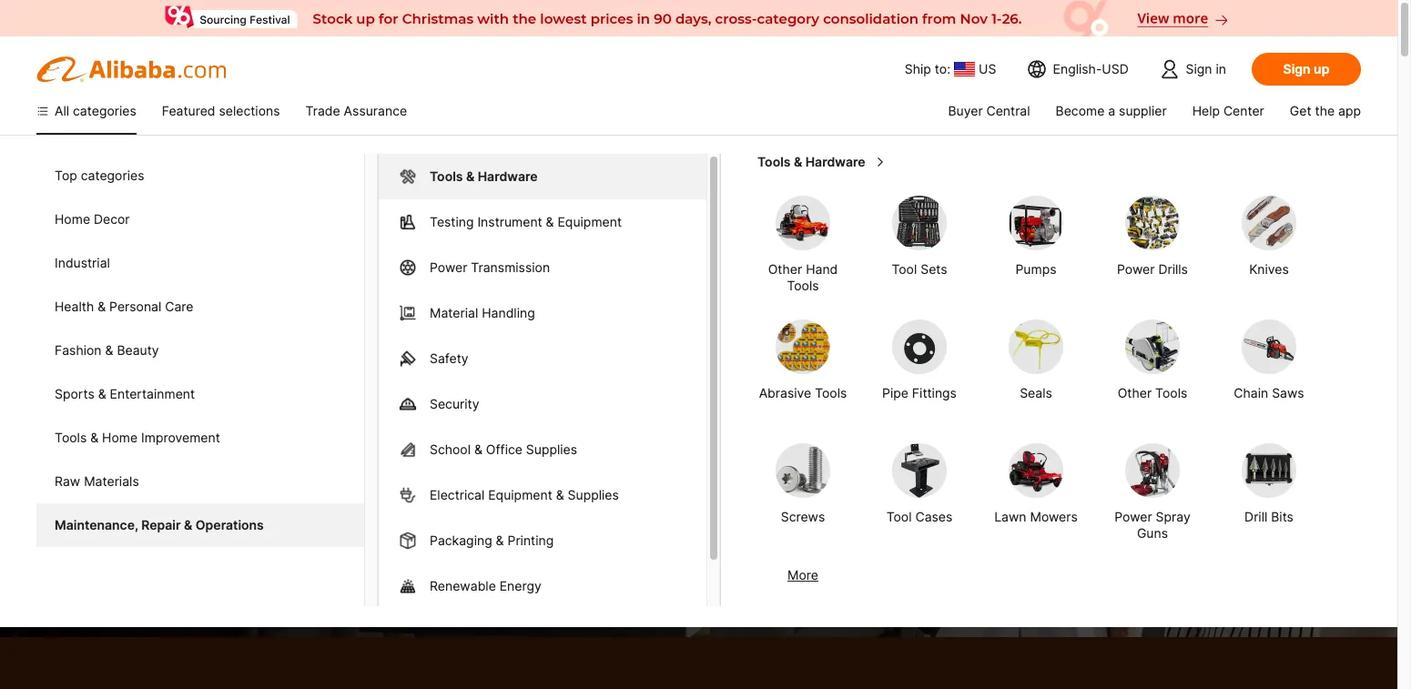 Task type: vqa. For each thing, say whether or not it's contained in the screenshot.
mail icon to the middle
no



Task type: describe. For each thing, give the bounding box(es) containing it.
categories for all categories
[[73, 103, 136, 118]]

tools up raw
[[55, 430, 87, 445]]

screws link
[[758, 443, 849, 542]]

beauty
[[117, 342, 159, 358]]

all categories
[[55, 103, 136, 118]]

search
[[687, 445, 735, 463]]

maintenance, repair & operations
[[55, 517, 264, 533]]

saws
[[1272, 385, 1305, 401]]

tool cases link
[[874, 443, 965, 542]]

drills
[[1159, 261, 1188, 277]]

materials
[[84, 474, 139, 489]]

alibaba.com
[[177, 228, 283, 250]]

drill bits link
[[1224, 443, 1315, 542]]

clothing
[[396, 518, 445, 534]]

screws
[[781, 509, 825, 525]]

power drills link
[[1107, 196, 1198, 294]]

chain saws link
[[1224, 320, 1315, 418]]

energy
[[500, 578, 542, 594]]

categories for top categories
[[81, 168, 144, 183]]

& up other hand tools link at the top of the page
[[794, 154, 802, 169]]

searched:
[[121, 516, 189, 535]]

pipe fittings link
[[874, 320, 965, 418]]

lawn
[[995, 509, 1027, 525]]

bits
[[1271, 509, 1294, 525]]

school & office supplies link
[[379, 427, 707, 473]]

packaging & printing
[[430, 533, 554, 548]]

raw
[[55, 474, 80, 489]]

health & personal care
[[55, 299, 193, 314]]

renewable
[[430, 578, 496, 594]]

other for other hand tools
[[768, 261, 802, 277]]

trade
[[527, 336, 663, 400]]

& inside "link"
[[556, 487, 564, 503]]

men's clothing
[[357, 518, 445, 534]]

knives link
[[1224, 196, 1315, 294]]

a
[[1108, 103, 1116, 118]]

become
[[1056, 103, 1105, 118]]

& left printing
[[496, 533, 504, 548]]

selections
[[219, 103, 280, 118]]

featured
[[162, 103, 215, 118]]

& right instrument
[[546, 214, 554, 229]]

testing instrument & equipment
[[430, 214, 622, 229]]

abrasive tools link
[[758, 320, 849, 418]]

& up the raw materials
[[90, 430, 98, 445]]

featured selections
[[162, 103, 280, 118]]

raw materials
[[55, 474, 139, 489]]

men's
[[357, 518, 393, 534]]

material
[[430, 305, 478, 321]]

central
[[987, 103, 1030, 118]]

1 vertical spatial home
[[102, 430, 138, 445]]

2 tools & hardware link from the left
[[758, 154, 1361, 170]]

security
[[430, 396, 479, 412]]

pipe fittings
[[882, 385, 957, 401]]

us
[[979, 61, 996, 76]]

industrial
[[55, 255, 110, 270]]

sets
[[921, 261, 948, 277]]

other for other tools
[[1118, 385, 1152, 401]]

material handling
[[430, 305, 535, 321]]

ship
[[905, 61, 931, 76]]

supplier
[[1119, 103, 1167, 118]]

buyer
[[948, 103, 983, 118]]

renewable energy link
[[379, 564, 707, 609]]

tool for tool cases
[[887, 509, 912, 525]]

about
[[122, 228, 172, 250]]

electrical equipment & supplies
[[430, 487, 619, 503]]

tools right abrasive
[[815, 385, 847, 401]]

usd
[[1102, 61, 1129, 76]]

equipment inside "link"
[[488, 487, 553, 503]]

power spray guns
[[1115, 509, 1191, 541]]

office
[[486, 442, 523, 457]]

1 horizontal spatial hardware
[[806, 154, 866, 169]]

power transmission link
[[379, 245, 707, 290]]

ship to:
[[905, 61, 951, 76]]

0 horizontal spatial tools & hardware
[[430, 168, 538, 184]]

tools up other hand tools link at the top of the page
[[758, 154, 791, 169]]

get
[[1290, 103, 1312, 118]]

tools inside other hand tools
[[787, 278, 819, 293]]

electrical
[[430, 487, 485, 503]]

chain
[[1234, 385, 1269, 401]]

drill
[[1245, 509, 1268, 525]]

nike shoes link
[[207, 509, 316, 542]]

fashion & beauty
[[55, 342, 159, 358]]

chain saws
[[1234, 385, 1305, 401]]

get the app
[[1290, 103, 1361, 118]]

sports
[[55, 386, 95, 402]]

transmission
[[471, 260, 550, 275]]

sign for sign in
[[1186, 61, 1213, 76]]

0 vertical spatial equipment
[[558, 214, 622, 229]]

abrasive tools
[[759, 385, 847, 401]]

tool for tool sets
[[892, 261, 917, 277]]

the leading b2b ecommerce platform for global trade
[[43, 272, 773, 400]]

power for power transmission
[[430, 260, 467, 275]]

pumps
[[1016, 261, 1057, 277]]

knives
[[1250, 261, 1289, 277]]

operations
[[196, 517, 264, 533]]



Task type: locate. For each thing, give the bounding box(es) containing it.
for
[[273, 336, 345, 400]]

tools left the chain
[[1156, 385, 1188, 401]]

electrical equipment & supplies link
[[379, 473, 707, 518]]

sign
[[1186, 61, 1213, 76], [1284, 61, 1311, 76]]

categories
[[73, 103, 136, 118], [81, 168, 144, 183]]

supplies inside "link"
[[568, 487, 619, 503]]

0 vertical spatial home
[[55, 211, 90, 227]]

equipment up power transmission link
[[558, 214, 622, 229]]

1 vertical spatial other
[[1118, 385, 1152, 401]]

other hand tools link
[[758, 196, 849, 294]]

home down sports & entertainment
[[102, 430, 138, 445]]

cases
[[916, 509, 953, 525]]

search button
[[642, 433, 755, 476]]

1 vertical spatial tool
[[887, 509, 912, 525]]

ecommerce
[[471, 272, 773, 336]]

1 vertical spatial categories
[[81, 168, 144, 183]]

supplies for electrical equipment & supplies
[[568, 487, 619, 503]]

hardware up instrument
[[478, 168, 538, 184]]

categories up 'decor' at the top left
[[81, 168, 144, 183]]

categories right all
[[73, 103, 136, 118]]

tool left cases
[[887, 509, 912, 525]]

drill bits
[[1245, 509, 1294, 525]]

testing
[[430, 214, 474, 229]]

power inside power spray guns
[[1115, 509, 1153, 525]]

help
[[1193, 103, 1220, 118]]

lawn mowers
[[995, 509, 1078, 525]]

platform
[[43, 336, 260, 400]]

1 vertical spatial equipment
[[488, 487, 553, 503]]

women's clothing text field
[[69, 438, 583, 471]]

tools & hardware up other hand tools link at the top of the page
[[758, 154, 866, 169]]

other tools
[[1118, 385, 1188, 401]]

all
[[55, 103, 69, 118]]

& down school & office supplies link at the bottom of the page
[[556, 487, 564, 503]]

tools up testing
[[430, 168, 463, 184]]

power left drills
[[1117, 261, 1155, 277]]

repair
[[141, 517, 181, 533]]

sign left up
[[1284, 61, 1311, 76]]

power up the guns
[[1115, 509, 1153, 525]]

0 horizontal spatial home
[[55, 211, 90, 227]]

shoes
[[258, 518, 294, 534]]

school
[[430, 442, 471, 457]]

tools
[[758, 154, 791, 169], [430, 168, 463, 184], [787, 278, 819, 293], [815, 385, 847, 401], [1156, 385, 1188, 401], [55, 430, 87, 445]]

equipment
[[558, 214, 622, 229], [488, 487, 553, 503]]

power for power drills
[[1117, 261, 1155, 277]]

hardware up other hand tools link at the top of the page
[[806, 154, 866, 169]]

men's clothing link
[[335, 509, 468, 542]]

1 horizontal spatial tools & hardware
[[758, 154, 866, 169]]

tools & hardware link up testing instrument & equipment
[[379, 154, 707, 199]]

0 vertical spatial categories
[[73, 103, 136, 118]]

nike shoes
[[230, 518, 294, 534]]

the
[[1315, 103, 1335, 118]]

& right health at the left top
[[98, 299, 106, 314]]

0 horizontal spatial other
[[768, 261, 802, 277]]

0 vertical spatial supplies
[[526, 442, 577, 457]]

guns
[[1137, 525, 1168, 541]]

mowers
[[1030, 509, 1078, 525]]

tool inside 'link'
[[892, 261, 917, 277]]

help center
[[1193, 103, 1265, 118]]

1 horizontal spatial equipment
[[558, 214, 622, 229]]

entertainment
[[110, 386, 195, 402]]

fashion
[[55, 342, 102, 358]]

power drills
[[1117, 261, 1188, 277]]

1 tools & hardware link from the left
[[379, 154, 707, 199]]

more
[[788, 567, 819, 583]]

supplies down security "link"
[[526, 442, 577, 457]]

0 horizontal spatial sign
[[1186, 61, 1213, 76]]

spray
[[1156, 509, 1191, 525]]

home up learn
[[55, 211, 90, 227]]

tools & hardware link down become
[[758, 154, 1361, 170]]

1 horizontal spatial home
[[102, 430, 138, 445]]

& left office
[[474, 442, 483, 457]]

buyer central
[[948, 103, 1030, 118]]

nike
[[230, 518, 254, 534]]

become a supplier
[[1056, 103, 1167, 118]]

supplies down school & office supplies link at the bottom of the page
[[568, 487, 619, 503]]

1 vertical spatial supplies
[[568, 487, 619, 503]]

other tools link
[[1107, 320, 1198, 418]]

in
[[1216, 61, 1227, 76]]

top categories
[[55, 168, 144, 183]]

testing instrument & equipment link
[[379, 199, 707, 245]]

the
[[43, 272, 142, 336]]

pumps link
[[991, 196, 1082, 294]]

tools & hardware
[[758, 154, 866, 169], [430, 168, 538, 184]]

2 sign from the left
[[1284, 61, 1311, 76]]

packaging
[[430, 533, 492, 548]]

0 horizontal spatial equipment
[[488, 487, 553, 503]]

hardware
[[806, 154, 866, 169], [478, 168, 538, 184]]

learn about alibaba.com
[[69, 228, 283, 250]]

power for power spray guns
[[1115, 509, 1153, 525]]

tools down hand
[[787, 278, 819, 293]]

care
[[165, 299, 193, 314]]

power transmission
[[430, 260, 550, 275]]

& left beauty
[[105, 342, 113, 358]]

more link
[[779, 567, 828, 584]]

tools & home improvement
[[55, 430, 220, 445]]

& right sports
[[98, 386, 106, 402]]

health
[[55, 299, 94, 314]]

decor
[[94, 211, 130, 227]]

0 horizontal spatial hardware
[[478, 168, 538, 184]]

sign up
[[1284, 61, 1330, 76]]

equipment up printing
[[488, 487, 553, 503]]

improvement
[[141, 430, 220, 445]]

0 vertical spatial other
[[768, 261, 802, 277]]

fittings
[[912, 385, 957, 401]]

tool left sets
[[892, 261, 917, 277]]

sign left in
[[1186, 61, 1213, 76]]

other
[[768, 261, 802, 277], [1118, 385, 1152, 401]]

tools & hardware up instrument
[[430, 168, 538, 184]]

instrument
[[478, 214, 542, 229]]

1 horizontal spatial tools & hardware link
[[758, 154, 1361, 170]]

tool sets
[[892, 261, 948, 277]]

& up testing
[[466, 168, 475, 184]]

lawn mowers link
[[991, 443, 1082, 542]]

hand
[[806, 261, 838, 277]]

packaging & printing link
[[379, 518, 707, 564]]

tools & hardware link
[[379, 154, 707, 199], [758, 154, 1361, 170]]

seals
[[1020, 385, 1052, 401]]

power down testing
[[430, 260, 467, 275]]

1 sign from the left
[[1186, 61, 1213, 76]]

supplies for school & office supplies
[[526, 442, 577, 457]]

0 vertical spatial tool
[[892, 261, 917, 277]]

safety
[[430, 351, 469, 366]]

leading
[[155, 272, 343, 336]]

&
[[794, 154, 802, 169], [466, 168, 475, 184], [546, 214, 554, 229], [98, 299, 106, 314], [105, 342, 113, 358], [98, 386, 106, 402], [90, 430, 98, 445], [474, 442, 483, 457], [556, 487, 564, 503], [184, 517, 192, 533], [496, 533, 504, 548]]

tool sets link
[[874, 196, 965, 294]]

trade assurance
[[306, 103, 407, 118]]

1 horizontal spatial other
[[1118, 385, 1152, 401]]

power spray guns link
[[1107, 443, 1198, 542]]

sign for sign up
[[1284, 61, 1311, 76]]

0 horizontal spatial tools & hardware link
[[379, 154, 707, 199]]

abrasive
[[759, 385, 812, 401]]

other inside other hand tools
[[768, 261, 802, 277]]

frequently searched:
[[43, 516, 189, 535]]

renewable energy
[[430, 578, 542, 594]]

supplies
[[526, 442, 577, 457], [568, 487, 619, 503]]

& right the repair
[[184, 517, 192, 533]]

1 horizontal spatial sign
[[1284, 61, 1311, 76]]



